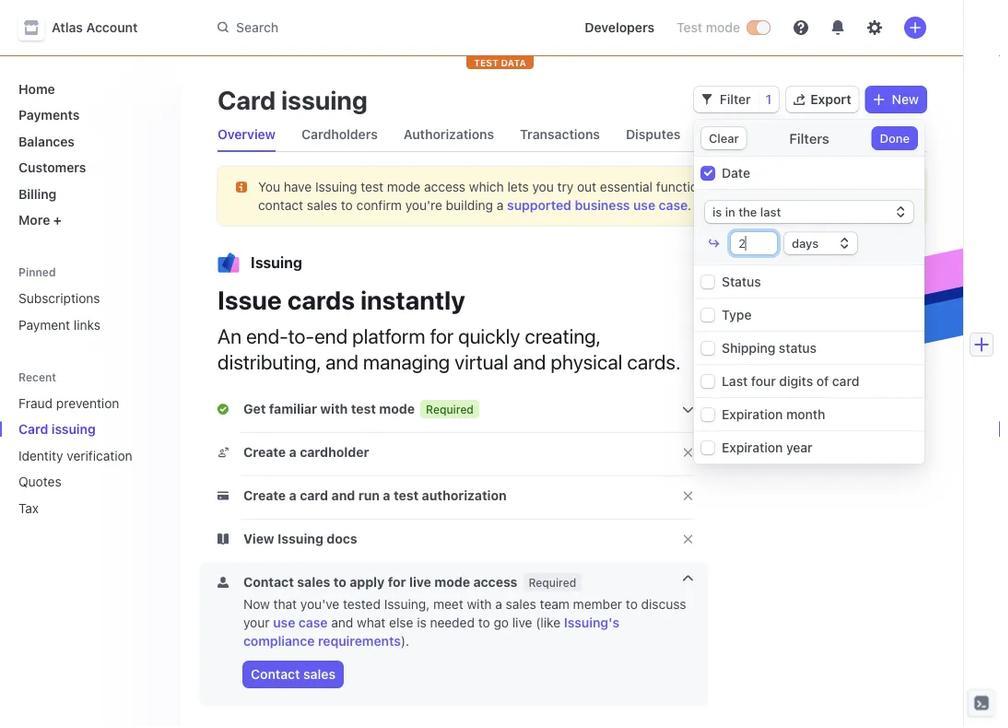 Task type: describe. For each thing, give the bounding box(es) containing it.
transfers link
[[700, 122, 773, 148]]

business
[[575, 198, 630, 213]]

test for issuing
[[361, 179, 384, 195]]

supported
[[508, 198, 572, 213]]

done button
[[873, 127, 918, 149]]

expiration month
[[722, 407, 826, 422]]

contact sales toolbar
[[244, 662, 694, 688]]

.
[[688, 198, 692, 213]]

docs
[[327, 532, 358, 547]]

get familiar with test mode button
[[218, 400, 419, 419]]

quotes
[[18, 475, 61, 490]]

contact sales to apply for live mode access
[[244, 575, 518, 590]]

type
[[722, 308, 752, 323]]

transfers
[[707, 127, 766, 142]]

issuing inside dropdown button
[[278, 532, 324, 547]]

expiration for expiration month
[[722, 407, 783, 422]]

export button
[[787, 87, 859, 113]]

Search search field
[[207, 11, 556, 45]]

pinned element
[[11, 284, 166, 340]]

live inside dropdown button
[[410, 575, 432, 590]]

member
[[573, 597, 623, 613]]

that
[[274, 597, 297, 613]]

fraud prevention link
[[11, 388, 140, 418]]

svg image for contact sales to apply for live mode access
[[218, 578, 229, 589]]

and down "creating,"
[[513, 350, 546, 374]]

disputes
[[626, 127, 681, 142]]

shipping
[[722, 341, 776, 356]]

data
[[501, 57, 527, 68]]

your
[[244, 616, 270, 631]]

disputes link
[[619, 122, 689, 148]]

contact for contact sales to apply for live mode access
[[244, 575, 294, 590]]

quickly
[[459, 324, 521, 348]]

cardholders
[[302, 127, 378, 142]]

expiration year
[[722, 440, 813, 456]]

recent navigation links element
[[0, 362, 181, 524]]

status
[[779, 341, 817, 356]]

(like
[[536, 616, 561, 631]]

required for get familiar with test mode
[[426, 403, 474, 416]]

cardholder
[[300, 445, 369, 460]]

with inside get familiar with test mode "dropdown button"
[[320, 402, 348, 417]]

svg image left filter
[[702, 94, 713, 105]]

cards
[[288, 285, 355, 315]]

0 vertical spatial use
[[634, 198, 656, 213]]

get familiar with test mode
[[244, 402, 415, 417]]

get
[[244, 402, 266, 417]]

apply
[[350, 575, 385, 590]]

instantly
[[361, 285, 466, 315]]

an
[[218, 324, 242, 348]]

mode inside you have issuing test mode access which lets you try out essential functionality. to go live, contact sales to confirm you're building a
[[387, 179, 421, 195]]

0 horizontal spatial use
[[273, 616, 296, 631]]

0 vertical spatial issuing
[[281, 84, 368, 115]]

view issuing docs
[[244, 532, 358, 547]]

issuing's
[[564, 616, 620, 631]]

tax
[[18, 501, 39, 516]]

payment links
[[18, 317, 100, 333]]

platform
[[353, 324, 426, 348]]

live,
[[773, 179, 797, 195]]

physical
[[551, 350, 623, 374]]

issue cards instantly an end-to-end platform for quickly creating, distributing, and managing virtual and physical cards.
[[218, 285, 681, 374]]

date
[[722, 166, 751, 181]]

svg image for new
[[874, 94, 885, 105]]

familiar
[[269, 402, 317, 417]]

help image
[[794, 20, 809, 35]]

distributing,
[[218, 350, 321, 374]]

contact
[[258, 198, 304, 213]]

1 vertical spatial case
[[299, 616, 328, 631]]

1 vertical spatial go
[[494, 616, 509, 631]]

you're
[[406, 198, 443, 213]]

new
[[893, 92, 920, 107]]

1 vertical spatial live
[[513, 616, 533, 631]]

sales inside toolbar
[[304, 667, 336, 683]]

export
[[811, 92, 852, 107]]

status
[[722, 274, 762, 290]]

recent element
[[0, 388, 181, 524]]

required for contact sales to apply for live mode access
[[529, 577, 577, 589]]

more
[[18, 213, 50, 228]]

create for create a card and run a test authorization
[[244, 488, 286, 504]]

you
[[258, 179, 280, 195]]

card issuing link
[[11, 415, 140, 445]]

1 horizontal spatial card issuing
[[218, 84, 368, 115]]

virtual
[[455, 350, 509, 374]]

transactions
[[520, 127, 600, 142]]

recent
[[18, 371, 56, 384]]

svg image for create a card and run a test authorization
[[218, 491, 229, 502]]

clear
[[709, 131, 740, 145]]

for inside issue cards instantly an end-to-end platform for quickly creating, distributing, and managing virtual and physical cards.
[[430, 324, 454, 348]]

month
[[787, 407, 826, 422]]

mode inside "dropdown button"
[[380, 402, 415, 417]]

1 vertical spatial issuing
[[251, 254, 302, 272]]

now
[[244, 597, 270, 613]]

and inside dropdown button
[[332, 488, 355, 504]]

end-
[[246, 324, 288, 348]]

and down end
[[326, 350, 359, 374]]

sales inside dropdown button
[[297, 575, 330, 590]]

contact sales link
[[809, 184, 909, 210]]

svg image for create a cardholder
[[218, 447, 229, 459]]

create for create a cardholder
[[244, 445, 286, 460]]

sales inside now that you've tested issuing, meet with a sales team member to discuss your
[[506, 597, 537, 613]]

home link
[[11, 74, 166, 104]]

to-
[[288, 324, 315, 348]]

mode right test
[[706, 20, 741, 35]]

fraud
[[18, 396, 53, 411]]

year
[[787, 440, 813, 456]]

you've
[[301, 597, 340, 613]]

tax link
[[11, 494, 140, 524]]

issuing's compliance requirements link
[[244, 616, 620, 649]]

supported business use case link
[[508, 198, 688, 213]]

and up requirements on the bottom of page
[[331, 616, 354, 631]]

customers
[[18, 160, 86, 175]]

subscriptions
[[18, 291, 100, 306]]

test
[[474, 57, 499, 68]]



Task type: locate. For each thing, give the bounding box(es) containing it.
balances
[[18, 134, 75, 149]]

go inside you have issuing test mode access which lets you try out essential functionality. to go live, contact sales to confirm you're building a
[[754, 179, 769, 195]]

essential
[[600, 179, 653, 195]]

billing link
[[11, 179, 166, 209]]

2 expiration from the top
[[722, 440, 783, 456]]

test mode
[[677, 20, 741, 35]]

svg image left get
[[218, 404, 229, 415]]

issuing,
[[384, 597, 430, 613]]

confirm
[[357, 198, 402, 213]]

0 vertical spatial go
[[754, 179, 769, 195]]

1 vertical spatial svg image
[[236, 182, 247, 193]]

0 vertical spatial card
[[218, 84, 276, 115]]

0 vertical spatial contact
[[816, 189, 865, 204]]

subscriptions link
[[11, 284, 166, 314]]

0 horizontal spatial card issuing
[[18, 422, 96, 437]]

test for with
[[351, 402, 376, 417]]

for inside dropdown button
[[388, 575, 406, 590]]

contact down compliance
[[251, 667, 300, 683]]

create inside create a card and run a test authorization dropdown button
[[244, 488, 286, 504]]

identity verification link
[[11, 441, 140, 471]]

contact sales link
[[244, 662, 343, 688]]

1 vertical spatial create
[[244, 488, 286, 504]]

test up the confirm
[[361, 179, 384, 195]]

1 vertical spatial expiration
[[722, 440, 783, 456]]

contact for contact sales
[[816, 189, 865, 204]]

access inside dropdown button
[[474, 575, 518, 590]]

1 vertical spatial required
[[529, 577, 577, 589]]

core navigation links element
[[11, 74, 166, 235]]

svg image inside create a card and run a test authorization dropdown button
[[218, 491, 229, 502]]

0 vertical spatial svg image
[[874, 94, 885, 105]]

create inside create a cardholder 'dropdown button'
[[244, 445, 286, 460]]

0 horizontal spatial issuing
[[52, 422, 96, 437]]

card inside recent element
[[18, 422, 48, 437]]

svg image left create a cardholder
[[218, 447, 229, 459]]

svg image inside view issuing docs dropdown button
[[218, 534, 229, 545]]

sales down requirements on the bottom of page
[[304, 667, 336, 683]]

for
[[430, 324, 454, 348], [388, 575, 406, 590]]

with
[[320, 402, 348, 417], [467, 597, 492, 613]]

use down 'that'
[[273, 616, 296, 631]]

out
[[577, 179, 597, 195]]

contact up now
[[244, 575, 294, 590]]

card issuing down fraud prevention
[[18, 422, 96, 437]]

Search text field
[[207, 11, 556, 45]]

sales inside you have issuing test mode access which lets you try out essential functionality. to go live, contact sales to confirm you're building a
[[307, 198, 338, 213]]

filter
[[720, 92, 751, 107]]

is
[[417, 616, 427, 631]]

needed
[[430, 616, 475, 631]]

building
[[446, 198, 494, 213]]

create down get
[[244, 445, 286, 460]]

sales up the (like
[[506, 597, 537, 613]]

issuing up identity verification
[[52, 422, 96, 437]]

of
[[817, 374, 829, 389]]

transactions link
[[513, 122, 608, 148]]

0 vertical spatial required
[[426, 403, 474, 416]]

with inside now that you've tested issuing, meet with a sales team member to discuss your
[[467, 597, 492, 613]]

test up cardholder
[[351, 402, 376, 417]]

svg image
[[702, 94, 713, 105], [218, 404, 229, 415], [218, 447, 229, 459], [218, 534, 229, 545], [218, 578, 229, 589]]

go right to
[[754, 179, 769, 195]]

access up you're
[[424, 179, 466, 195]]

card up overview at the left of the page
[[218, 84, 276, 115]]

lets
[[508, 179, 529, 195]]

card issuing up overview at the left of the page
[[218, 84, 368, 115]]

with right familiar
[[320, 402, 348, 417]]

new link
[[867, 87, 927, 113]]

last
[[722, 374, 748, 389]]

customers link
[[11, 153, 166, 183]]

2 vertical spatial issuing
[[278, 532, 324, 547]]

1 vertical spatial issuing
[[52, 422, 96, 437]]

).
[[401, 634, 410, 649]]

payments
[[18, 107, 80, 123]]

1 horizontal spatial card
[[833, 374, 860, 389]]

overview
[[218, 127, 276, 142]]

2 create from the top
[[244, 488, 286, 504]]

expiration down four
[[722, 407, 783, 422]]

1 vertical spatial with
[[467, 597, 492, 613]]

2 vertical spatial svg image
[[218, 491, 229, 502]]

card down create a cardholder
[[300, 488, 329, 504]]

cards.
[[628, 350, 681, 374]]

contact left sales
[[816, 189, 865, 204]]

balances link
[[11, 126, 166, 156]]

0 vertical spatial card
[[833, 374, 860, 389]]

0 vertical spatial live
[[410, 575, 432, 590]]

identity
[[18, 448, 63, 464]]

access inside you have issuing test mode access which lets you try out essential functionality. to go live, contact sales to confirm you're building a
[[424, 179, 466, 195]]

a inside now that you've tested issuing, meet with a sales team member to discuss your
[[496, 597, 503, 613]]

0 horizontal spatial live
[[410, 575, 432, 590]]

prevention
[[56, 396, 119, 411]]

1 vertical spatial card issuing
[[18, 422, 96, 437]]

1 create from the top
[[244, 445, 286, 460]]

1 vertical spatial access
[[474, 575, 518, 590]]

contact for contact sales
[[251, 667, 300, 683]]

card down fraud
[[18, 422, 48, 437]]

1 horizontal spatial with
[[467, 597, 492, 613]]

issue
[[218, 285, 282, 315]]

svg image down view issuing docs dropdown button
[[218, 578, 229, 589]]

more +
[[18, 213, 62, 228]]

1 horizontal spatial card
[[218, 84, 276, 115]]

0 horizontal spatial card
[[18, 422, 48, 437]]

overview link
[[210, 122, 283, 148]]

to inside dropdown button
[[334, 575, 347, 590]]

meet
[[434, 597, 464, 613]]

1 horizontal spatial issuing
[[281, 84, 368, 115]]

svg image for get familiar with test mode
[[218, 404, 229, 415]]

live up issuing,
[[410, 575, 432, 590]]

access up now that you've tested issuing, meet with a sales team member to discuss your
[[474, 575, 518, 590]]

expiration
[[722, 407, 783, 422], [722, 440, 783, 456]]

case down functionality.
[[659, 198, 688, 213]]

create
[[244, 445, 286, 460], [244, 488, 286, 504]]

svg image inside get familiar with test mode "dropdown button"
[[218, 404, 229, 415]]

create a card and run a test authorization button
[[218, 487, 511, 506]]

with right meet at bottom
[[467, 597, 492, 613]]

case down you've
[[299, 616, 328, 631]]

0 horizontal spatial card
[[300, 488, 329, 504]]

0 horizontal spatial with
[[320, 402, 348, 417]]

for up issuing,
[[388, 575, 406, 590]]

authorizations
[[404, 127, 495, 142]]

to left the confirm
[[341, 198, 353, 213]]

1 vertical spatial card
[[18, 422, 48, 437]]

svg image for view issuing docs
[[218, 534, 229, 545]]

tested
[[343, 597, 381, 613]]

mode up you're
[[387, 179, 421, 195]]

0 vertical spatial with
[[320, 402, 348, 417]]

issuing right have
[[315, 179, 357, 195]]

tab list
[[210, 118, 927, 152]]

0 vertical spatial access
[[424, 179, 466, 195]]

contact inside dropdown button
[[244, 575, 294, 590]]

mode down managing
[[380, 402, 415, 417]]

atlas
[[52, 20, 83, 35]]

live
[[410, 575, 432, 590], [513, 616, 533, 631]]

a left cardholder
[[289, 445, 297, 460]]

to inside you have issuing test mode access which lets you try out essential functionality. to go live, contact sales to confirm you're building a
[[341, 198, 353, 213]]

quotes link
[[11, 467, 140, 497]]

test inside dropdown button
[[394, 488, 419, 504]]

1 horizontal spatial access
[[474, 575, 518, 590]]

1
[[766, 92, 772, 107]]

1 horizontal spatial go
[[754, 179, 769, 195]]

issuing left docs
[[278, 532, 324, 547]]

settings image
[[868, 20, 883, 35]]

expiration for expiration year
[[722, 440, 783, 456]]

to inside now that you've tested issuing, meet with a sales team member to discuss your
[[626, 597, 638, 613]]

run
[[359, 488, 380, 504]]

1 expiration from the top
[[722, 407, 783, 422]]

0 horizontal spatial case
[[299, 616, 328, 631]]

expiration down expiration month
[[722, 440, 783, 456]]

1 vertical spatial card
[[300, 488, 329, 504]]

2 vertical spatial contact
[[251, 667, 300, 683]]

a down which
[[497, 198, 504, 213]]

to
[[341, 198, 353, 213], [334, 575, 347, 590], [626, 597, 638, 613], [479, 616, 490, 631]]

1 vertical spatial for
[[388, 575, 406, 590]]

search
[[236, 20, 279, 35]]

else
[[389, 616, 414, 631]]

discuss
[[642, 597, 687, 613]]

tab list containing overview
[[210, 118, 927, 152]]

0 vertical spatial case
[[659, 198, 688, 213]]

a down create a cardholder 'dropdown button'
[[289, 488, 297, 504]]

atlas account button
[[18, 15, 156, 41]]

test inside "dropdown button"
[[351, 402, 376, 417]]

verification
[[67, 448, 133, 464]]

payment
[[18, 317, 70, 333]]

1 vertical spatial use
[[273, 616, 296, 631]]

what
[[357, 616, 386, 631]]

2 horizontal spatial svg image
[[874, 94, 885, 105]]

requirements
[[318, 634, 401, 649]]

card inside create a card and run a test authorization dropdown button
[[300, 488, 329, 504]]

0 vertical spatial test
[[361, 179, 384, 195]]

0 vertical spatial card issuing
[[218, 84, 368, 115]]

four
[[752, 374, 776, 389]]

sales down have
[[307, 198, 338, 213]]

a right meet at bottom
[[496, 597, 503, 613]]

managing
[[363, 350, 450, 374]]

0 horizontal spatial go
[[494, 616, 509, 631]]

svg image up view issuing docs dropdown button
[[218, 491, 229, 502]]

None number field
[[732, 232, 778, 255]]

sales up you've
[[297, 575, 330, 590]]

required down virtual
[[426, 403, 474, 416]]

test data
[[474, 57, 527, 68]]

clear button
[[702, 127, 747, 149]]

which
[[469, 179, 504, 195]]

fraud prevention
[[18, 396, 119, 411]]

1 horizontal spatial case
[[659, 198, 688, 213]]

svg image
[[874, 94, 885, 105], [236, 182, 247, 193], [218, 491, 229, 502]]

create up view
[[244, 488, 286, 504]]

sales
[[307, 198, 338, 213], [297, 575, 330, 590], [506, 597, 537, 613], [304, 667, 336, 683]]

0 vertical spatial for
[[430, 324, 454, 348]]

live left the (like
[[513, 616, 533, 631]]

and left 'run'
[[332, 488, 355, 504]]

a inside you have issuing test mode access which lets you try out essential functionality. to go live, contact sales to confirm you're building a
[[497, 198, 504, 213]]

0 horizontal spatial svg image
[[218, 491, 229, 502]]

to left discuss
[[626, 597, 638, 613]]

0 vertical spatial issuing
[[315, 179, 357, 195]]

issuing inside card issuing link
[[52, 422, 96, 437]]

sales
[[868, 189, 901, 204]]

mode inside dropdown button
[[435, 575, 470, 590]]

svg image left you on the left top of the page
[[236, 182, 247, 193]]

issuing inside you have issuing test mode access which lets you try out essential functionality. to go live, contact sales to confirm you're building a
[[315, 179, 357, 195]]

create a card and run a test authorization
[[244, 488, 507, 504]]

card right of
[[833, 374, 860, 389]]

1 horizontal spatial svg image
[[236, 182, 247, 193]]

to left the "apply"
[[334, 575, 347, 590]]

1 vertical spatial test
[[351, 402, 376, 417]]

test right 'run'
[[394, 488, 419, 504]]

to
[[736, 179, 751, 195]]

required up the team
[[529, 577, 577, 589]]

a inside 'dropdown button'
[[289, 445, 297, 460]]

0 horizontal spatial access
[[424, 179, 466, 195]]

to right the needed
[[479, 616, 490, 631]]

1 horizontal spatial use
[[634, 198, 656, 213]]

contact sales
[[816, 189, 901, 204]]

card
[[833, 374, 860, 389], [300, 488, 329, 504]]

filters
[[790, 130, 830, 146]]

contact sales to apply for live mode access button
[[218, 574, 522, 592]]

svg image left new
[[874, 94, 885, 105]]

issuing
[[315, 179, 357, 195], [251, 254, 302, 272], [278, 532, 324, 547]]

1 vertical spatial contact
[[244, 575, 294, 590]]

issuing up issue
[[251, 254, 302, 272]]

pinned navigation links element
[[11, 257, 170, 340]]

you
[[533, 179, 554, 195]]

svg image inside create a cardholder 'dropdown button'
[[218, 447, 229, 459]]

0 horizontal spatial for
[[388, 575, 406, 590]]

0 horizontal spatial required
[[426, 403, 474, 416]]

use down essential
[[634, 198, 656, 213]]

1 horizontal spatial for
[[430, 324, 454, 348]]

test inside you have issuing test mode access which lets you try out essential functionality. to go live, contact sales to confirm you're building a
[[361, 179, 384, 195]]

1 horizontal spatial live
[[513, 616, 533, 631]]

+
[[53, 213, 62, 228]]

svg image inside contact sales to apply for live mode access dropdown button
[[218, 578, 229, 589]]

issuing's compliance requirements
[[244, 616, 620, 649]]

svg image inside the new link
[[874, 94, 885, 105]]

functionality.
[[657, 179, 733, 195]]

mode up meet at bottom
[[435, 575, 470, 590]]

card
[[218, 84, 276, 115], [18, 422, 48, 437]]

shipping status
[[722, 341, 817, 356]]

issuing up the cardholders
[[281, 84, 368, 115]]

svg image left view
[[218, 534, 229, 545]]

2 vertical spatial test
[[394, 488, 419, 504]]

0 vertical spatial expiration
[[722, 407, 783, 422]]

contact inside toolbar
[[251, 667, 300, 683]]

test
[[361, 179, 384, 195], [351, 402, 376, 417], [394, 488, 419, 504]]

payment links link
[[11, 310, 166, 340]]

links
[[74, 317, 100, 333]]

developers
[[585, 20, 655, 35]]

identity verification
[[18, 448, 133, 464]]

0 vertical spatial create
[[244, 445, 286, 460]]

access
[[424, 179, 466, 195], [474, 575, 518, 590]]

1 horizontal spatial required
[[529, 577, 577, 589]]

a right 'run'
[[383, 488, 391, 504]]

card issuing inside recent element
[[18, 422, 96, 437]]

for up managing
[[430, 324, 454, 348]]

creating,
[[525, 324, 601, 348]]

go left the (like
[[494, 616, 509, 631]]



Task type: vqa. For each thing, say whether or not it's contained in the screenshot.
JP image
no



